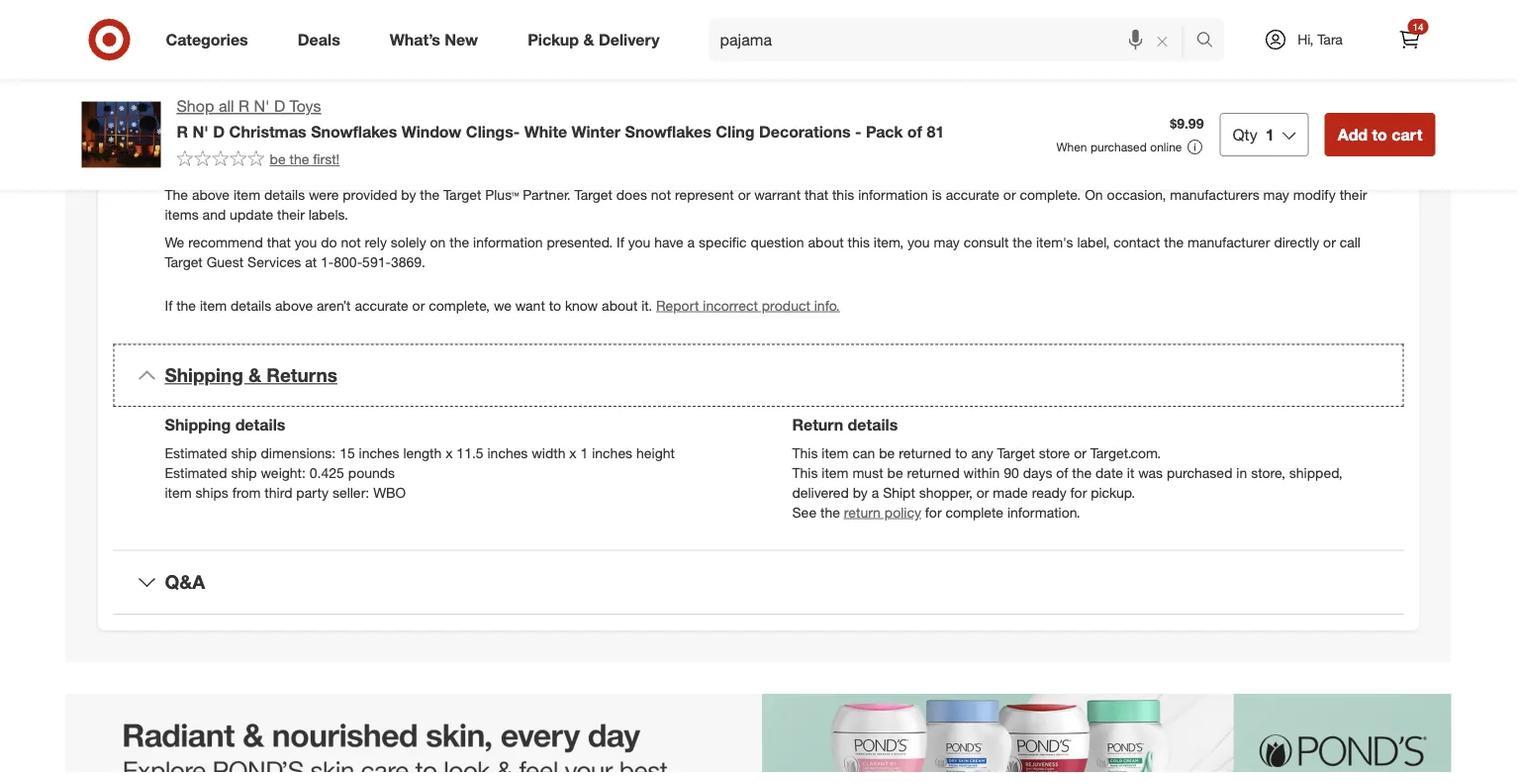 Task type: describe. For each thing, give the bounding box(es) containing it.
know
[[565, 297, 598, 314]]

1 vertical spatial if
[[165, 297, 173, 314]]

0 vertical spatial be
[[270, 150, 286, 168]]

we recommend that you do not rely solely on the information presented. if you have a specific question about this item, you may consult the item's label, contact the manufacturer directly or call target guest services at 1-800-591-3869.
[[165, 233, 1361, 271]]

represent
[[675, 186, 734, 203]]

1 vertical spatial to
[[549, 297, 561, 314]]

accurate inside the above item details were provided by the target plus™ partner. target does not represent or warrant that this information is accurate or complete. on occasion, manufacturers may modify their items and update their labels.
[[946, 186, 1000, 203]]

information inside we recommend that you do not rely solely on the information presented. if you have a specific question about this item, you may consult the item's label, contact the manufacturer directly or call target guest services at 1-800-591-3869.
[[473, 233, 543, 251]]

11.5
[[457, 444, 484, 462]]

1 you from the left
[[295, 233, 317, 251]]

target inside return details this item can be returned to any target store or target.com. this item must be returned within 90 days of the date it was purchased in store, shipped, delivered by a shipt shopper, or made ready for pickup. see the return policy for complete information.
[[997, 444, 1035, 462]]

details down services
[[231, 297, 271, 314]]

solely
[[391, 233, 426, 251]]

warrant
[[755, 186, 801, 203]]

shipping & returns button
[[113, 344, 1404, 408]]

2 vertical spatial be
[[887, 464, 903, 481]]

item inside shipping details estimated ship dimensions: 15 inches length x 11.5 inches width x 1 inches height estimated ship weight: 0.425 pounds item ships from third party seller: wbo
[[165, 484, 192, 501]]

the
[[165, 186, 188, 203]]

1 vertical spatial d
[[213, 122, 225, 141]]

update
[[230, 206, 273, 223]]

it.
[[642, 297, 653, 314]]

q&a
[[165, 571, 205, 594]]

the right on
[[450, 233, 469, 251]]

return details this item can be returned to any target store or target.com. this item must be returned within 90 days of the date it was purchased in store, shipped, delivered by a shipt shopper, or made ready for pickup. see the return policy for complete information.
[[792, 416, 1343, 521]]

seller:
[[333, 484, 370, 501]]

modify
[[1294, 186, 1336, 203]]

product
[[762, 297, 811, 314]]

2 ship from the top
[[231, 464, 257, 481]]

guest
[[207, 253, 244, 271]]

aren't
[[317, 297, 351, 314]]

have
[[655, 233, 684, 251]]

2 estimated from the top
[[165, 464, 227, 481]]

target inside we recommend that you do not rely solely on the information presented. if you have a specific question about this item, you may consult the item's label, contact the manufacturer directly or call target guest services at 1-800-591-3869.
[[165, 253, 203, 271]]

recommend
[[188, 233, 263, 251]]

2 snowflakes from the left
[[625, 122, 712, 141]]

shopper,
[[919, 484, 973, 501]]

what's new
[[390, 30, 478, 49]]

cart
[[1392, 125, 1423, 144]]

search button
[[1187, 18, 1235, 65]]

details inside the above item details were provided by the target plus™ partner. target does not represent or warrant that this information is accurate or complete. on occasion, manufacturers may modify their items and update their labels.
[[264, 186, 305, 203]]

14 link
[[1388, 18, 1432, 61]]

1 inches from the left
[[359, 444, 399, 462]]

1 snowflakes from the left
[[311, 122, 397, 141]]

all
[[219, 97, 234, 116]]

want
[[516, 297, 545, 314]]

or right store
[[1074, 444, 1087, 462]]

clings-
[[466, 122, 520, 141]]

at
[[305, 253, 317, 271]]

christmas
[[229, 122, 307, 141]]

plus™
[[485, 186, 519, 203]]

0 vertical spatial their
[[1340, 186, 1368, 203]]

when purchased online
[[1057, 140, 1182, 154]]

:
[[205, 118, 209, 135]]

delivered
[[792, 484, 849, 501]]

be the first!
[[270, 150, 340, 168]]

any
[[972, 444, 994, 462]]

1 estimated from the top
[[165, 444, 227, 462]]

add
[[1338, 125, 1368, 144]]

& for shipping
[[249, 364, 261, 387]]

qty 1
[[1233, 125, 1275, 144]]

tara
[[1318, 31, 1343, 48]]

days
[[1023, 464, 1053, 481]]

-
[[855, 122, 862, 141]]

that inside we recommend that you do not rely solely on the information presented. if you have a specific question about this item, you may consult the item's label, contact the manufacturer directly or call target guest services at 1-800-591-3869.
[[267, 233, 291, 251]]

may inside the above item details were provided by the target plus™ partner. target does not represent or warrant that this information is accurate or complete. on occasion, manufacturers may modify their items and update their labels.
[[1264, 186, 1290, 203]]

advertisement region
[[66, 695, 1452, 773]]

imported
[[213, 118, 270, 135]]

3869.
[[391, 253, 426, 271]]

3 you from the left
[[908, 233, 930, 251]]

15
[[340, 444, 355, 462]]

0 vertical spatial returned
[[899, 444, 952, 462]]

81
[[927, 122, 945, 141]]

1 vertical spatial be
[[879, 444, 895, 462]]

were
[[309, 186, 339, 203]]

not inside the above item details were provided by the target plus™ partner. target does not represent or warrant that this information is accurate or complete. on occasion, manufacturers may modify their items and update their labels.
[[651, 186, 671, 203]]

to inside return details this item can be returned to any target store or target.com. this item must be returned within 90 days of the date it was purchased in store, shipped, delivered by a shipt shopper, or made ready for pickup. see the return policy for complete information.
[[956, 444, 968, 462]]

shipping for shipping & returns
[[165, 364, 243, 387]]

by inside return details this item can be returned to any target store or target.com. this item must be returned within 90 days of the date it was purchased in store, shipped, delivered by a shipt shopper, or made ready for pickup. see the return policy for complete information.
[[853, 484, 868, 501]]

if inside we recommend that you do not rely solely on the information presented. if you have a specific question about this item, you may consult the item's label, contact the manufacturer directly or call target guest services at 1-800-591-3869.
[[617, 233, 625, 251]]

add to cart button
[[1325, 113, 1436, 156]]

item down the guest
[[200, 297, 227, 314]]

made
[[993, 484, 1028, 501]]

see
[[792, 504, 817, 521]]

in
[[1237, 464, 1248, 481]]

complete
[[946, 504, 1004, 521]]

item's
[[1036, 233, 1074, 251]]

a inside return details this item can be returned to any target store or target.com. this item must be returned within 90 days of the date it was purchased in store, shipped, delivered by a shipt shopper, or made ready for pickup. see the return policy for complete information.
[[872, 484, 879, 501]]

if the item details above aren't accurate or complete, we want to know about it. report incorrect product info.
[[165, 297, 840, 314]]

store
[[1039, 444, 1070, 462]]

decorations
[[759, 122, 851, 141]]

q&a button
[[113, 551, 1404, 614]]

width
[[532, 444, 566, 462]]

consult
[[964, 233, 1009, 251]]

or left complete,
[[412, 297, 425, 314]]

window
[[402, 122, 462, 141]]

2 you from the left
[[628, 233, 651, 251]]

of inside the shop all r n' d toys r n' d christmas snowflakes window clings- white winter snowflakes cling decorations - pack of 81
[[908, 122, 923, 141]]

14
[[1413, 20, 1424, 33]]

1 vertical spatial for
[[925, 504, 942, 521]]

ready
[[1032, 484, 1067, 501]]

information.
[[1008, 504, 1081, 521]]

90
[[1004, 464, 1020, 481]]

label,
[[1078, 233, 1110, 251]]

0 horizontal spatial about
[[602, 297, 638, 314]]

this inside the above item details were provided by the target plus™ partner. target does not represent or warrant that this information is accurate or complete. on occasion, manufacturers may modify their items and update their labels.
[[832, 186, 855, 203]]

the above item details were provided by the target plus™ partner. target does not represent or warrant that this information is accurate or complete. on occasion, manufacturers may modify their items and update their labels.
[[165, 186, 1368, 223]]

occasion,
[[1107, 186, 1166, 203]]

and
[[203, 206, 226, 223]]

3 inches from the left
[[592, 444, 633, 462]]

not inside we recommend that you do not rely solely on the information presented. if you have a specific question about this item, you may consult the item's label, contact the manufacturer directly or call target guest services at 1-800-591-3869.
[[341, 233, 361, 251]]

toys
[[290, 97, 321, 116]]

what's new link
[[373, 18, 503, 61]]

shipt
[[883, 484, 916, 501]]

from
[[232, 484, 261, 501]]

purchased inside return details this item can be returned to any target store or target.com. this item must be returned within 90 days of the date it was purchased in store, shipped, delivered by a shipt shopper, or made ready for pickup. see the return policy for complete information.
[[1167, 464, 1233, 481]]

1 inside shipping details estimated ship dimensions: 15 inches length x 11.5 inches width x 1 inches height estimated ship weight: 0.425 pounds item ships from third party seller: wbo
[[581, 444, 588, 462]]

the down the we
[[176, 297, 196, 314]]

shop
[[177, 97, 214, 116]]

rely
[[365, 233, 387, 251]]

qty
[[1233, 125, 1258, 144]]

white
[[524, 122, 567, 141]]

contact
[[1114, 233, 1161, 251]]

2 x from the left
[[570, 444, 577, 462]]

we
[[165, 233, 184, 251]]



Task type: vqa. For each thing, say whether or not it's contained in the screenshot.
AUSTIN SOUTH LAMAR
no



Task type: locate. For each thing, give the bounding box(es) containing it.
2 shipping from the top
[[165, 416, 231, 435]]

& right pickup in the top of the page
[[584, 30, 594, 49]]

may left consult
[[934, 233, 960, 251]]

you left have
[[628, 233, 651, 251]]

for down shopper,
[[925, 504, 942, 521]]

591-
[[362, 253, 391, 271]]

on
[[430, 233, 446, 251]]

to right add
[[1373, 125, 1388, 144]]

height
[[637, 444, 675, 462]]

0 vertical spatial may
[[1264, 186, 1290, 203]]

manufacturers
[[1170, 186, 1260, 203]]

1 vertical spatial may
[[934, 233, 960, 251]]

0 vertical spatial ship
[[231, 444, 257, 462]]

0 vertical spatial to
[[1373, 125, 1388, 144]]

1 vertical spatial a
[[872, 484, 879, 501]]

0 horizontal spatial inches
[[359, 444, 399, 462]]

1 vertical spatial by
[[853, 484, 868, 501]]

1 vertical spatial this
[[792, 464, 818, 481]]

question
[[751, 233, 804, 251]]

this left the item,
[[848, 233, 870, 251]]

1 horizontal spatial n'
[[254, 97, 270, 116]]

0 horizontal spatial n'
[[193, 122, 209, 141]]

1 vertical spatial purchased
[[1167, 464, 1233, 481]]

1 vertical spatial 1
[[581, 444, 588, 462]]

a right have
[[688, 233, 695, 251]]

shipping up ships
[[165, 416, 231, 435]]

x
[[446, 444, 453, 462], [570, 444, 577, 462]]

1 vertical spatial this
[[848, 233, 870, 251]]

it
[[1127, 464, 1135, 481]]

details up update at the top
[[264, 186, 305, 203]]

partner.
[[523, 186, 571, 203]]

do
[[321, 233, 337, 251]]

d
[[274, 97, 285, 116], [213, 122, 225, 141]]

report incorrect product info. button
[[656, 296, 840, 316]]

this down return on the bottom of the page
[[792, 444, 818, 462]]

a inside we recommend that you do not rely solely on the information presented. if you have a specific question about this item, you may consult the item's label, contact the manufacturer directly or call target guest services at 1-800-591-3869.
[[688, 233, 695, 251]]

you right the item,
[[908, 233, 930, 251]]

you up at
[[295, 233, 317, 251]]

shipping
[[165, 364, 243, 387], [165, 416, 231, 435]]

0 horizontal spatial of
[[908, 122, 923, 141]]

n' up christmas
[[254, 97, 270, 116]]

item up update at the top
[[234, 186, 260, 203]]

2 inches from the left
[[488, 444, 528, 462]]

the up on
[[420, 186, 440, 203]]

if right presented.
[[617, 233, 625, 251]]

0 horizontal spatial d
[[213, 122, 225, 141]]

0 vertical spatial purchased
[[1091, 140, 1147, 154]]

first!
[[313, 150, 340, 168]]

that right warrant
[[805, 186, 829, 203]]

details up can
[[848, 416, 898, 435]]

the left first!
[[290, 150, 309, 168]]

0 horizontal spatial to
[[549, 297, 561, 314]]

item up delivered
[[822, 464, 849, 481]]

by right provided
[[401, 186, 416, 203]]

pickup
[[528, 30, 579, 49]]

1 x from the left
[[446, 444, 453, 462]]

date
[[1096, 464, 1124, 481]]

x left 11.5
[[446, 444, 453, 462]]

1 horizontal spatial about
[[808, 233, 844, 251]]

0 horizontal spatial you
[[295, 233, 317, 251]]

store,
[[1251, 464, 1286, 481]]

their
[[1340, 186, 1368, 203], [277, 206, 305, 223]]

search
[[1187, 32, 1235, 51]]

returned
[[899, 444, 952, 462], [907, 464, 960, 481]]

by up return
[[853, 484, 868, 501]]

1 shipping from the top
[[165, 364, 243, 387]]

2 horizontal spatial inches
[[592, 444, 633, 462]]

1 horizontal spatial information
[[858, 186, 928, 203]]

n' down shop on the top of the page
[[193, 122, 209, 141]]

0 vertical spatial 1
[[1266, 125, 1275, 144]]

item left can
[[822, 444, 849, 462]]

details up the dimensions:
[[235, 416, 286, 435]]

about left it.
[[602, 297, 638, 314]]

if down the we
[[165, 297, 173, 314]]

deals
[[298, 30, 340, 49]]

0 vertical spatial that
[[805, 186, 829, 203]]

1 horizontal spatial above
[[275, 297, 313, 314]]

0 vertical spatial accurate
[[946, 186, 1000, 203]]

to left the any
[[956, 444, 968, 462]]

information down plus™
[[473, 233, 543, 251]]

1 horizontal spatial for
[[1071, 484, 1087, 501]]

1 vertical spatial n'
[[193, 122, 209, 141]]

0 vertical spatial for
[[1071, 484, 1087, 501]]

& for pickup
[[584, 30, 594, 49]]

specific
[[699, 233, 747, 251]]

0 horizontal spatial snowflakes
[[311, 122, 397, 141]]

above left aren't
[[275, 297, 313, 314]]

their left labels. at the left top
[[277, 206, 305, 223]]

0 horizontal spatial x
[[446, 444, 453, 462]]

1 horizontal spatial 1
[[1266, 125, 1275, 144]]

length
[[403, 444, 442, 462]]

0 vertical spatial by
[[401, 186, 416, 203]]

of left 81
[[908, 122, 923, 141]]

1 vertical spatial not
[[341, 233, 361, 251]]

provided
[[343, 186, 397, 203]]

details
[[264, 186, 305, 203], [231, 297, 271, 314], [235, 416, 286, 435], [848, 416, 898, 435]]

the
[[290, 150, 309, 168], [420, 186, 440, 203], [450, 233, 469, 251], [1013, 233, 1033, 251], [1164, 233, 1184, 251], [176, 297, 196, 314], [1072, 464, 1092, 481], [821, 504, 840, 521]]

0 vertical spatial shipping
[[165, 364, 243, 387]]

1 vertical spatial shipping
[[165, 416, 231, 435]]

$9.99
[[1170, 115, 1204, 132]]

0 horizontal spatial 1
[[581, 444, 588, 462]]

pickup & delivery link
[[511, 18, 685, 61]]

must
[[853, 464, 884, 481]]

about inside we recommend that you do not rely solely on the information presented. if you have a specific question about this item, you may consult the item's label, contact the manufacturer directly or call target guest services at 1-800-591-3869.
[[808, 233, 844, 251]]

the left date
[[1072, 464, 1092, 481]]

return
[[792, 416, 844, 435]]

add to cart
[[1338, 125, 1423, 144]]

1 vertical spatial estimated
[[165, 464, 227, 481]]

be right can
[[879, 444, 895, 462]]

for right ready
[[1071, 484, 1087, 501]]

estimated
[[165, 444, 227, 462], [165, 464, 227, 481]]

1 horizontal spatial accurate
[[946, 186, 1000, 203]]

call
[[1340, 233, 1361, 251]]

0 vertical spatial d
[[274, 97, 285, 116]]

above up and
[[192, 186, 230, 203]]

snowflakes left cling
[[625, 122, 712, 141]]

to right want
[[549, 297, 561, 314]]

1 horizontal spatial may
[[1264, 186, 1290, 203]]

1 vertical spatial accurate
[[355, 297, 409, 314]]

image of r n' d christmas snowflakes window clings- white winter snowflakes cling decorations - pack of 81 image
[[82, 95, 161, 174]]

winter
[[572, 122, 621, 141]]

0 horizontal spatial their
[[277, 206, 305, 223]]

accurate down 591-
[[355, 297, 409, 314]]

0 vertical spatial not
[[651, 186, 671, 203]]

1 horizontal spatial you
[[628, 233, 651, 251]]

0 horizontal spatial if
[[165, 297, 173, 314]]

what's
[[390, 30, 440, 49]]

2 this from the top
[[792, 464, 818, 481]]

third
[[265, 484, 293, 501]]

0 horizontal spatial for
[[925, 504, 942, 521]]

2 horizontal spatial to
[[1373, 125, 1388, 144]]

1 vertical spatial ship
[[231, 464, 257, 481]]

1 horizontal spatial inches
[[488, 444, 528, 462]]

0 horizontal spatial not
[[341, 233, 361, 251]]

shop all r n' d toys r n' d christmas snowflakes window clings- white winter snowflakes cling decorations - pack of 81
[[177, 97, 945, 141]]

pounds
[[348, 464, 395, 481]]

inches left "height"
[[592, 444, 633, 462]]

complete,
[[429, 297, 490, 314]]

accurate right is on the top
[[946, 186, 1000, 203]]

shipping for shipping details estimated ship dimensions: 15 inches length x 11.5 inches width x 1 inches height estimated ship weight: 0.425 pounds item ships from third party seller: wbo
[[165, 416, 231, 435]]

info.
[[814, 297, 840, 314]]

1 horizontal spatial not
[[651, 186, 671, 203]]

about right question
[[808, 233, 844, 251]]

pickup & delivery
[[528, 30, 660, 49]]

0 horizontal spatial that
[[267, 233, 291, 251]]

1 horizontal spatial snowflakes
[[625, 122, 712, 141]]

inches up pounds
[[359, 444, 399, 462]]

be up shipt
[[887, 464, 903, 481]]

0 horizontal spatial may
[[934, 233, 960, 251]]

within
[[964, 464, 1000, 481]]

&
[[584, 30, 594, 49], [249, 364, 261, 387]]

2 vertical spatial to
[[956, 444, 968, 462]]

item,
[[874, 233, 904, 251]]

when
[[1057, 140, 1088, 154]]

this
[[792, 444, 818, 462], [792, 464, 818, 481]]

the inside the above item details were provided by the target plus™ partner. target does not represent or warrant that this information is accurate or complete. on occasion, manufacturers may modify their items and update their labels.
[[420, 186, 440, 203]]

1 horizontal spatial r
[[239, 97, 249, 116]]

the right the "contact"
[[1164, 233, 1184, 251]]

above inside the above item details were provided by the target plus™ partner. target does not represent or warrant that this information is accurate or complete. on occasion, manufacturers may modify their items and update their labels.
[[192, 186, 230, 203]]

0 horizontal spatial r
[[177, 122, 188, 141]]

you
[[295, 233, 317, 251], [628, 233, 651, 251], [908, 233, 930, 251]]

1 horizontal spatial if
[[617, 233, 625, 251]]

1 horizontal spatial x
[[570, 444, 577, 462]]

0 vertical spatial this
[[792, 444, 818, 462]]

may left modify at the top right
[[1264, 186, 1290, 203]]

1 horizontal spatial d
[[274, 97, 285, 116]]

0 vertical spatial about
[[808, 233, 844, 251]]

& inside dropdown button
[[249, 364, 261, 387]]

d left toys
[[274, 97, 285, 116]]

return policy link
[[844, 504, 922, 521]]

pickup.
[[1091, 484, 1136, 501]]

0 vertical spatial estimated
[[165, 444, 227, 462]]

0 horizontal spatial by
[[401, 186, 416, 203]]

snowflakes up first!
[[311, 122, 397, 141]]

if
[[617, 233, 625, 251], [165, 297, 173, 314]]

categories
[[166, 30, 248, 49]]

that inside the above item details were provided by the target plus™ partner. target does not represent or warrant that this information is accurate or complete. on occasion, manufacturers may modify their items and update their labels.
[[805, 186, 829, 203]]

party
[[296, 484, 329, 501]]

target down the we
[[165, 253, 203, 271]]

1 vertical spatial about
[[602, 297, 638, 314]]

target up 90
[[997, 444, 1035, 462]]

0 horizontal spatial a
[[688, 233, 695, 251]]

we
[[494, 297, 512, 314]]

1 vertical spatial returned
[[907, 464, 960, 481]]

1 horizontal spatial to
[[956, 444, 968, 462]]

directly
[[1274, 233, 1320, 251]]

2 horizontal spatial you
[[908, 233, 930, 251]]

ships
[[196, 484, 228, 501]]

details inside shipping details estimated ship dimensions: 15 inches length x 11.5 inches width x 1 inches height estimated ship weight: 0.425 pounds item ships from third party seller: wbo
[[235, 416, 286, 435]]

or left the complete.
[[1004, 186, 1016, 203]]

1 vertical spatial r
[[177, 122, 188, 141]]

0 horizontal spatial purchased
[[1091, 140, 1147, 154]]

not up 800-
[[341, 233, 361, 251]]

of
[[908, 122, 923, 141], [1057, 464, 1069, 481]]

target left does
[[575, 186, 613, 203]]

not right does
[[651, 186, 671, 203]]

information inside the above item details were provided by the target plus™ partner. target does not represent or warrant that this information is accurate or complete. on occasion, manufacturers may modify their items and update their labels.
[[858, 186, 928, 203]]

presented.
[[547, 233, 613, 251]]

1 horizontal spatial &
[[584, 30, 594, 49]]

1 right 'qty'
[[1266, 125, 1275, 144]]

or left warrant
[[738, 186, 751, 203]]

1 right width
[[581, 444, 588, 462]]

1 horizontal spatial their
[[1340, 186, 1368, 203]]

does
[[617, 186, 647, 203]]

or inside we recommend that you do not rely solely on the information presented. if you have a specific question about this item, you may consult the item's label, contact the manufacturer directly or call target guest services at 1-800-591-3869.
[[1324, 233, 1336, 251]]

a up return policy link
[[872, 484, 879, 501]]

1 vertical spatial of
[[1057, 464, 1069, 481]]

0 vertical spatial a
[[688, 233, 695, 251]]

purchased right when
[[1091, 140, 1147, 154]]

deals link
[[281, 18, 365, 61]]

1 vertical spatial their
[[277, 206, 305, 223]]

item inside the above item details were provided by the target plus™ partner. target does not represent or warrant that this information is accurate or complete. on occasion, manufacturers may modify their items and update their labels.
[[234, 186, 260, 203]]

0 vertical spatial this
[[832, 186, 855, 203]]

report
[[656, 297, 699, 314]]

What can we help you find? suggestions appear below search field
[[708, 18, 1201, 61]]

of down store
[[1057, 464, 1069, 481]]

0 vertical spatial n'
[[254, 97, 270, 116]]

the down delivered
[[821, 504, 840, 521]]

shipping left returns
[[165, 364, 243, 387]]

1 vertical spatial above
[[275, 297, 313, 314]]

categories link
[[149, 18, 273, 61]]

or left "call"
[[1324, 233, 1336, 251]]

details inside return details this item can be returned to any target store or target.com. this item must be returned within 90 days of the date it was purchased in store, shipped, delivered by a shipt shopper, or made ready for pickup. see the return policy for complete information.
[[848, 416, 898, 435]]

that up services
[[267, 233, 291, 251]]

0 horizontal spatial information
[[473, 233, 543, 251]]

the left item's
[[1013, 233, 1033, 251]]

this right warrant
[[832, 186, 855, 203]]

to inside add to cart button
[[1373, 125, 1388, 144]]

of inside return details this item can be returned to any target store or target.com. this item must be returned within 90 days of the date it was purchased in store, shipped, delivered by a shipt shopper, or made ready for pickup. see the return policy for complete information.
[[1057, 464, 1069, 481]]

d right :
[[213, 122, 225, 141]]

may inside we recommend that you do not rely solely on the information presented. if you have a specific question about this item, you may consult the item's label, contact the manufacturer directly or call target guest services at 1-800-591-3869.
[[934, 233, 960, 251]]

target left plus™
[[444, 186, 481, 203]]

incorrect
[[703, 297, 758, 314]]

0 horizontal spatial above
[[192, 186, 230, 203]]

1 vertical spatial information
[[473, 233, 543, 251]]

shipping inside dropdown button
[[165, 364, 243, 387]]

be down christmas
[[270, 150, 286, 168]]

purchased left in
[[1167, 464, 1233, 481]]

0 vertical spatial if
[[617, 233, 625, 251]]

1 horizontal spatial of
[[1057, 464, 1069, 481]]

this up delivered
[[792, 464, 818, 481]]

is
[[932, 186, 942, 203]]

& left returns
[[249, 364, 261, 387]]

shipping inside shipping details estimated ship dimensions: 15 inches length x 11.5 inches width x 1 inches height estimated ship weight: 0.425 pounds item ships from third party seller: wbo
[[165, 416, 231, 435]]

1 horizontal spatial a
[[872, 484, 879, 501]]

1 ship from the top
[[231, 444, 257, 462]]

0 vertical spatial above
[[192, 186, 230, 203]]

x right width
[[570, 444, 577, 462]]

information left is on the top
[[858, 186, 928, 203]]

0 vertical spatial of
[[908, 122, 923, 141]]

0 vertical spatial r
[[239, 97, 249, 116]]

1 horizontal spatial that
[[805, 186, 829, 203]]

r left :
[[177, 122, 188, 141]]

1 horizontal spatial by
[[853, 484, 868, 501]]

their right modify at the top right
[[1340, 186, 1368, 203]]

or down within
[[977, 484, 989, 501]]

1 this from the top
[[792, 444, 818, 462]]

800-
[[334, 253, 362, 271]]

ship
[[231, 444, 257, 462], [231, 464, 257, 481]]

r right all
[[239, 97, 249, 116]]

1
[[1266, 125, 1275, 144], [581, 444, 588, 462]]

by inside the above item details were provided by the target plus™ partner. target does not represent or warrant that this information is accurate or complete. on occasion, manufacturers may modify their items and update their labels.
[[401, 186, 416, 203]]

item left ships
[[165, 484, 192, 501]]

0 vertical spatial &
[[584, 30, 594, 49]]

be the first! link
[[177, 149, 340, 169]]

was
[[1139, 464, 1163, 481]]

this inside we recommend that you do not rely solely on the information presented. if you have a specific question about this item, you may consult the item's label, contact the manufacturer directly or call target guest services at 1-800-591-3869.
[[848, 233, 870, 251]]

0 horizontal spatial &
[[249, 364, 261, 387]]

inches right 11.5
[[488, 444, 528, 462]]



